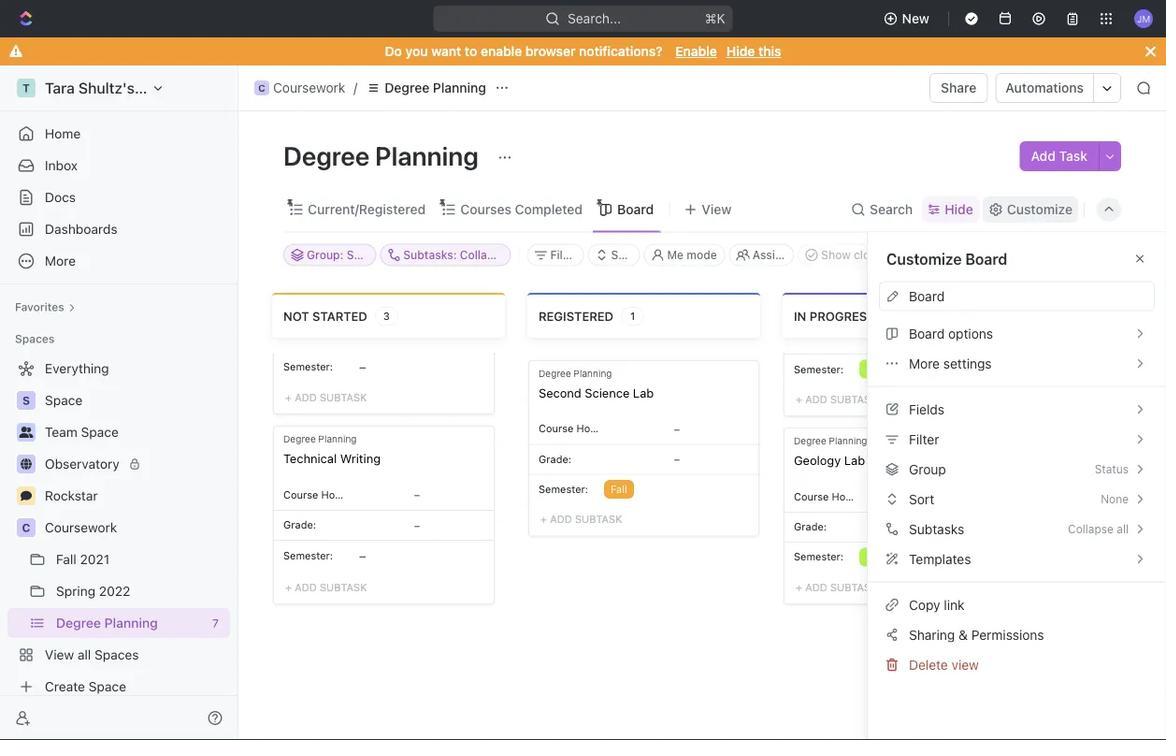 Task type: vqa. For each thing, say whether or not it's contained in the screenshot.


Task type: locate. For each thing, give the bounding box(es) containing it.
1 vertical spatial spaces
[[95, 647, 139, 662]]

coursework, , element right workspace
[[254, 80, 269, 95]]

course for geology
[[794, 489, 829, 501]]

1 vertical spatial space
[[81, 424, 119, 440]]

spring down progress at the top right of the page
[[866, 362, 898, 374]]

me mode
[[667, 248, 717, 261]]

more button
[[7, 246, 230, 276]]

⌘k
[[705, 11, 726, 26]]

grade:
[[539, 453, 572, 465], [283, 518, 316, 530], [794, 520, 827, 532], [1050, 523, 1083, 535]]

me
[[667, 248, 684, 261]]

docs link
[[7, 182, 230, 212]]

do you want to enable browser notifications? enable hide this
[[385, 44, 782, 59]]

1 vertical spatial more
[[909, 355, 940, 371]]

fall for fall
[[611, 483, 628, 495]]

hours: down the science
[[577, 422, 609, 434]]

1 horizontal spatial more
[[909, 355, 940, 371]]

all inside sidebar navigation
[[78, 647, 91, 662]]

1 vertical spatial sort
[[909, 491, 935, 507]]

degree up geology
[[794, 434, 827, 445]]

+ for technical writing
[[285, 580, 292, 592]]

0 vertical spatial fall
[[611, 483, 628, 495]]

0 vertical spatial collapse
[[460, 248, 507, 261]]

planning inside 'tree'
[[104, 615, 158, 631]]

0 horizontal spatial 3
[[383, 310, 390, 322]]

create space link
[[7, 672, 226, 702]]

1 vertical spatial – button
[[349, 540, 486, 570]]

board right hide button
[[966, 250, 1008, 268]]

automations button
[[997, 74, 1094, 102]]

1 vertical spatial degree planning link
[[56, 608, 205, 638]]

planning up geology
[[829, 434, 868, 445]]

0 horizontal spatial fall
[[56, 551, 76, 567]]

1 down group
[[926, 490, 930, 502]]

0 horizontal spatial more
[[45, 253, 76, 268]]

observatory link
[[45, 449, 226, 479]]

started
[[313, 308, 368, 322]]

subtask for geology lab
[[831, 580, 878, 592]]

dashboards
[[45, 221, 118, 237]]

+ for geology lab
[[796, 580, 803, 592]]

2 vertical spatial space
[[89, 679, 126, 694]]

globe image
[[21, 458, 32, 470]]

board up more settings
[[909, 326, 945, 341]]

more settings button
[[879, 348, 1155, 378]]

degree up technical
[[283, 432, 316, 443]]

degree planning up current/registered
[[283, 140, 484, 171]]

space link
[[45, 385, 226, 415]]

s
[[22, 394, 30, 407]]

spaces down favorites
[[15, 332, 55, 345]]

0 horizontal spatial coursework
[[45, 520, 117, 535]]

hide
[[727, 44, 755, 59], [945, 202, 974, 217], [922, 248, 947, 261]]

mode
[[687, 248, 717, 261]]

spring down fall 2021
[[56, 583, 95, 599]]

subtask
[[320, 390, 367, 402], [831, 392, 878, 404], [575, 513, 623, 525], [320, 580, 367, 592], [831, 580, 878, 592]]

1 horizontal spatial 1
[[926, 490, 930, 502]]

home
[[45, 126, 81, 141]]

second
[[539, 385, 582, 399]]

0 vertical spatial status
[[347, 248, 382, 261]]

degree planning down the want
[[385, 80, 486, 95]]

hours: down writing
[[321, 487, 354, 499]]

more down board options
[[909, 355, 940, 371]]

+ add subtask for technical writing
[[285, 580, 367, 592]]

collapse down the courses
[[460, 248, 507, 261]]

0 horizontal spatial degree planning link
[[56, 608, 205, 638]]

view
[[702, 202, 732, 217], [45, 647, 74, 662]]

enable
[[481, 44, 522, 59]]

3 right 'started'
[[383, 310, 390, 322]]

course hours: down technical
[[283, 487, 354, 499]]

course
[[539, 422, 574, 434], [283, 487, 318, 499], [794, 489, 829, 501], [1050, 492, 1085, 505]]

0 horizontal spatial view
[[45, 647, 74, 662]]

degree planning link
[[361, 77, 491, 99], [56, 608, 205, 638]]

degree planning
[[385, 80, 486, 95], [283, 140, 484, 171], [56, 615, 158, 631]]

courses completed link
[[457, 196, 583, 223]]

1 horizontal spatial all
[[510, 248, 522, 261]]

degree planning technical writing
[[283, 432, 381, 464]]

3 right progress at the top right of the page
[[891, 310, 898, 322]]

0 vertical spatial lab
[[633, 385, 654, 399]]

degree up second
[[539, 367, 571, 378]]

assignees button
[[729, 244, 808, 266]]

1 vertical spatial spring
[[866, 550, 898, 562]]

customize inside button
[[1007, 202, 1073, 217]]

c for c coursework /
[[258, 82, 265, 93]]

space down view all spaces link
[[89, 679, 126, 694]]

grade: for fall
[[539, 453, 572, 465]]

+
[[285, 390, 292, 402], [796, 392, 803, 404], [541, 513, 547, 525], [285, 580, 292, 592], [796, 580, 803, 592]]

spring left templates
[[866, 550, 898, 562]]

fall 2021
[[56, 551, 110, 567]]

2 – button from the top
[[349, 540, 486, 570]]

favorites
[[15, 300, 64, 313]]

0 vertical spatial coursework
[[273, 80, 345, 95]]

space
[[45, 392, 83, 408], [81, 424, 119, 440], [89, 679, 126, 694]]

2 vertical spatial spring
[[56, 583, 95, 599]]

0 vertical spatial view
[[702, 202, 732, 217]]

1 vertical spatial status
[[1095, 463, 1129, 476]]

view inside sidebar navigation
[[45, 647, 74, 662]]

1 vertical spatial view
[[45, 647, 74, 662]]

do
[[385, 44, 402, 59]]

0 horizontal spatial c
[[22, 521, 30, 534]]

more inside dropdown button
[[45, 253, 76, 268]]

1 vertical spatial 1
[[926, 490, 930, 502]]

fall inside 'tree'
[[56, 551, 76, 567]]

in
[[794, 308, 807, 322]]

semester: for technical writing
[[283, 549, 333, 561]]

1 vertical spatial coursework
[[45, 520, 117, 535]]

1 horizontal spatial lab
[[845, 452, 865, 466]]

sort down board link
[[611, 248, 634, 261]]

2 spring button from the top
[[860, 547, 996, 565]]

hide left this
[[727, 44, 755, 59]]

2 horizontal spatial all
[[1117, 522, 1129, 536]]

2 vertical spatial hide
[[922, 248, 947, 261]]

coursework left /
[[273, 80, 345, 95]]

fields
[[909, 401, 945, 417]]

space up team
[[45, 392, 83, 408]]

0 vertical spatial customize
[[1007, 202, 1073, 217]]

course hours: down second
[[539, 422, 609, 434]]

0 vertical spatial spaces
[[15, 332, 55, 345]]

0 horizontal spatial customize
[[887, 250, 962, 268]]

automations
[[1006, 80, 1084, 95]]

c
[[258, 82, 265, 93], [22, 521, 30, 534]]

spanish 2.0
[[1050, 455, 1116, 469]]

0 vertical spatial spring
[[866, 362, 898, 374]]

hide button
[[923, 196, 979, 223]]

customize down hide dropdown button at top
[[887, 250, 962, 268]]

hide up customize board on the top right
[[945, 202, 974, 217]]

more for more
[[45, 253, 76, 268]]

1 3 from the left
[[383, 310, 390, 322]]

0 horizontal spatial spaces
[[15, 332, 55, 345]]

status right group:
[[347, 248, 382, 261]]

spanish
[[1050, 455, 1095, 469]]

lab right geology
[[845, 452, 865, 466]]

board up sort dropdown button
[[618, 202, 654, 217]]

customize up search tasks... text box
[[1007, 202, 1073, 217]]

planning inside 'degree planning technical writing'
[[319, 432, 357, 443]]

space up observatory
[[81, 424, 119, 440]]

all up create space
[[78, 647, 91, 662]]

templates button
[[879, 544, 1155, 574]]

course hours:
[[539, 422, 609, 434], [283, 487, 354, 499], [794, 489, 864, 501], [1050, 492, 1120, 505]]

2 vertical spatial all
[[78, 647, 91, 662]]

degree
[[385, 80, 430, 95], [283, 140, 370, 171], [539, 367, 571, 378], [283, 432, 316, 443], [794, 434, 827, 445], [56, 615, 101, 631]]

0 vertical spatial 1
[[630, 310, 635, 322]]

1 horizontal spatial sort
[[909, 491, 935, 507]]

tree containing everything
[[7, 354, 230, 702]]

0 vertical spatial – button
[[349, 350, 486, 381]]

fall inside dropdown button
[[611, 483, 628, 495]]

3
[[383, 310, 390, 322], [891, 310, 898, 322]]

0 vertical spatial hide
[[727, 44, 755, 59]]

all for collapse all
[[1117, 522, 1129, 536]]

all left filters dropdown button at the top of page
[[510, 248, 522, 261]]

view up mode
[[702, 202, 732, 217]]

coursework inside sidebar navigation
[[45, 520, 117, 535]]

1 vertical spatial spring button
[[860, 547, 996, 565]]

c down comment image
[[22, 521, 30, 534]]

spring 2022
[[56, 583, 130, 599]]

spring button up fields
[[860, 359, 996, 378]]

0 horizontal spatial lab
[[633, 385, 654, 399]]

subtasks: collapse all
[[403, 248, 522, 261]]

0 vertical spatial more
[[45, 253, 76, 268]]

0 vertical spatial spring button
[[860, 359, 996, 378]]

courses
[[461, 202, 512, 217]]

spring for 1st spring dropdown button
[[866, 362, 898, 374]]

1 horizontal spatial customize
[[1007, 202, 1073, 217]]

1 vertical spatial all
[[1117, 522, 1129, 536]]

sort inside dropdown button
[[611, 248, 634, 261]]

course down technical
[[283, 487, 318, 499]]

current/registered link
[[304, 196, 426, 223]]

degree planning down 2022
[[56, 615, 158, 631]]

all down none
[[1117, 522, 1129, 536]]

customize board
[[887, 250, 1008, 268]]

hide down hide dropdown button at top
[[922, 248, 947, 261]]

view inside button
[[702, 202, 732, 217]]

1 horizontal spatial coursework
[[273, 80, 345, 95]]

delete view
[[909, 657, 979, 672]]

planning up writing
[[319, 432, 357, 443]]

in progress
[[794, 308, 875, 322]]

grade: down technical
[[283, 518, 316, 530]]

course for technical
[[283, 487, 318, 499]]

0 horizontal spatial collapse
[[460, 248, 507, 261]]

0 horizontal spatial all
[[78, 647, 91, 662]]

1 vertical spatial hide
[[945, 202, 974, 217]]

lab right the science
[[633, 385, 654, 399]]

spaces up create space link
[[95, 647, 139, 662]]

degree planning geology lab
[[794, 434, 868, 466]]

1 vertical spatial c
[[22, 521, 30, 534]]

all
[[510, 248, 522, 261], [1117, 522, 1129, 536], [78, 647, 91, 662]]

customize for customize board
[[887, 250, 962, 268]]

spring button down subtasks
[[860, 547, 996, 565]]

you
[[406, 44, 428, 59]]

1 right registered in the top of the page
[[630, 310, 635, 322]]

status up none
[[1095, 463, 1129, 476]]

coursework, , element
[[254, 80, 269, 95], [17, 518, 36, 537]]

coursework, , element down comment image
[[17, 518, 36, 537]]

1 inside button
[[926, 490, 930, 502]]

1 vertical spatial fall
[[56, 551, 76, 567]]

sort down group
[[909, 491, 935, 507]]

filters button
[[527, 244, 584, 266]]

grade: down geology
[[794, 520, 827, 532]]

degree inside 'degree planning technical writing'
[[283, 432, 316, 443]]

1 vertical spatial collapse
[[1068, 522, 1114, 536]]

degree planning link down the you
[[361, 77, 491, 99]]

1 horizontal spatial view
[[702, 202, 732, 217]]

0 horizontal spatial sort
[[611, 248, 634, 261]]

2.0
[[1098, 455, 1116, 469]]

assignees
[[753, 248, 808, 261]]

1 horizontal spatial status
[[1095, 463, 1129, 476]]

+ add subtask for geology lab
[[796, 580, 878, 592]]

grade: for –
[[283, 518, 316, 530]]

customize for customize
[[1007, 202, 1073, 217]]

lab inside degree planning geology lab
[[845, 452, 865, 466]]

fall
[[611, 483, 628, 495], [56, 551, 76, 567]]

1 vertical spatial lab
[[845, 452, 865, 466]]

2 3 from the left
[[891, 310, 898, 322]]

0 horizontal spatial coursework, , element
[[17, 518, 36, 537]]

0 vertical spatial degree planning link
[[361, 77, 491, 99]]

space for team
[[81, 424, 119, 440]]

sharing & permissions button
[[879, 620, 1155, 650]]

1 vertical spatial customize
[[887, 250, 962, 268]]

planning down to
[[433, 80, 486, 95]]

1 horizontal spatial fall
[[611, 483, 628, 495]]

degree up view all spaces
[[56, 615, 101, 631]]

view button
[[678, 196, 738, 223]]

grade: for spring
[[794, 520, 827, 532]]

degree planning link down spring 2022 link
[[56, 608, 205, 638]]

lab inside the degree planning second science lab
[[633, 385, 654, 399]]

new
[[902, 11, 930, 26]]

0 vertical spatial coursework, , element
[[254, 80, 269, 95]]

add task
[[1031, 148, 1088, 164]]

view for view all spaces
[[45, 647, 74, 662]]

3 for not started
[[383, 310, 390, 322]]

c inside c coursework /
[[258, 82, 265, 93]]

hide inside button
[[922, 248, 947, 261]]

course down geology
[[794, 489, 829, 501]]

hide inside dropdown button
[[945, 202, 974, 217]]

2 vertical spatial degree planning
[[56, 615, 158, 631]]

course down second
[[539, 422, 574, 434]]

spring for second spring dropdown button
[[866, 550, 898, 562]]

planning up the courses
[[375, 140, 479, 171]]

collapse down none
[[1068, 522, 1114, 536]]

1 horizontal spatial 3
[[891, 310, 898, 322]]

none
[[1101, 493, 1129, 506]]

hours: down geology
[[832, 489, 864, 501]]

course hours: down geology
[[794, 489, 864, 501]]

planning down spring 2022 link
[[104, 615, 158, 631]]

c right workspace
[[258, 82, 265, 93]]

all for view all spaces
[[78, 647, 91, 662]]

fall for fall 2021
[[56, 551, 76, 567]]

this
[[759, 44, 782, 59]]

c inside sidebar navigation
[[22, 521, 30, 534]]

grade: down second
[[539, 453, 572, 465]]

1 horizontal spatial c
[[258, 82, 265, 93]]

0 vertical spatial degree planning
[[385, 80, 486, 95]]

view up create at bottom left
[[45, 647, 74, 662]]

1
[[630, 310, 635, 322], [926, 490, 930, 502]]

hours: up collapse all
[[1088, 492, 1120, 505]]

more inside 'button'
[[909, 355, 940, 371]]

coursework up fall 2021
[[45, 520, 117, 535]]

+ add subtask
[[285, 390, 367, 402], [796, 392, 878, 404], [541, 513, 623, 525], [285, 580, 367, 592], [796, 580, 878, 592]]

0 vertical spatial c
[[258, 82, 265, 93]]

fall 2021 link
[[56, 544, 226, 574]]

more down dashboards on the top left of the page
[[45, 253, 76, 268]]

tree
[[7, 354, 230, 702]]

Search tasks... text field
[[958, 241, 1122, 269]]

0 vertical spatial sort
[[611, 248, 634, 261]]

planning up the science
[[574, 367, 612, 378]]

science
[[585, 385, 630, 399]]

– button
[[604, 415, 750, 443], [604, 445, 750, 473], [349, 480, 486, 508], [349, 510, 486, 538], [860, 512, 996, 540]]

1 horizontal spatial collapse
[[1068, 522, 1114, 536]]

1 – button from the top
[[349, 350, 486, 381]]



Task type: describe. For each thing, give the bounding box(es) containing it.
view
[[952, 657, 979, 672]]

subtask for second science lab
[[575, 513, 623, 525]]

not
[[283, 308, 309, 322]]

search...
[[568, 11, 621, 26]]

task
[[1060, 148, 1088, 164]]

– button for technical writing
[[349, 510, 486, 538]]

rockstar
[[45, 488, 98, 503]]

subtask for technical writing
[[320, 580, 367, 592]]

degree inside degree planning geology lab
[[794, 434, 827, 445]]

course
[[1050, 308, 1100, 322]]

+ add subtask for second science lab
[[541, 513, 623, 525]]

hide button
[[914, 244, 954, 266]]

complete
[[1103, 308, 1167, 322]]

customize button
[[983, 196, 1079, 223]]

grade: up templates dropdown button
[[1050, 523, 1083, 535]]

1 horizontal spatial degree planning link
[[361, 77, 491, 99]]

3 for in progress
[[891, 310, 898, 322]]

+ for second science lab
[[541, 513, 547, 525]]

1 horizontal spatial spaces
[[95, 647, 139, 662]]

copy link
[[909, 597, 965, 612]]

completed
[[515, 202, 583, 217]]

share
[[941, 80, 977, 95]]

0 horizontal spatial status
[[347, 248, 382, 261]]

team
[[45, 424, 77, 440]]

fall button
[[604, 480, 750, 498]]

c for c
[[22, 521, 30, 534]]

tara shultz's workspace, , element
[[17, 79, 36, 97]]

degree planning second science lab
[[539, 367, 654, 399]]

view button
[[678, 188, 738, 232]]

search button
[[846, 196, 919, 223]]

show closed
[[821, 248, 890, 261]]

hours: for lab
[[832, 489, 864, 501]]

sort button
[[588, 244, 640, 266]]

2022
[[99, 583, 130, 599]]

0 vertical spatial space
[[45, 392, 83, 408]]

team space
[[45, 424, 119, 440]]

more settings
[[909, 355, 992, 371]]

copy link button
[[879, 590, 1155, 620]]

course for second
[[539, 422, 574, 434]]

inbox
[[45, 158, 78, 173]]

tara shultz's workspace
[[45, 79, 216, 97]]

share button
[[930, 73, 988, 103]]

collapse all
[[1068, 522, 1129, 536]]

closed
[[854, 248, 890, 261]]

– button for second science lab
[[604, 445, 750, 473]]

c coursework /
[[258, 80, 358, 95]]

not started
[[283, 308, 368, 322]]

notifications?
[[579, 44, 663, 59]]

workspace
[[139, 79, 216, 97]]

t
[[22, 81, 30, 94]]

spring inside sidebar navigation
[[56, 583, 95, 599]]

space for create
[[89, 679, 126, 694]]

comment image
[[21, 490, 32, 501]]

7
[[212, 617, 219, 630]]

want
[[431, 44, 461, 59]]

to
[[465, 44, 477, 59]]

hours: for science
[[577, 422, 609, 434]]

filters
[[551, 248, 584, 261]]

jm button
[[1129, 4, 1159, 34]]

planning inside the degree planning second science lab
[[574, 367, 612, 378]]

course hours: up collapse all
[[1050, 492, 1120, 505]]

delete
[[909, 657, 948, 672]]

create
[[45, 679, 85, 694]]

courses completed
[[461, 202, 583, 217]]

observatory
[[45, 456, 120, 472]]

show
[[821, 248, 851, 261]]

semester: for second science lab
[[539, 482, 589, 495]]

everything link
[[7, 354, 226, 384]]

planning inside degree planning geology lab
[[829, 434, 868, 445]]

course hours: for technical
[[283, 487, 354, 499]]

fields button
[[879, 394, 1155, 424]]

1 button
[[860, 482, 996, 510]]

templates
[[909, 551, 972, 566]]

sharing & permissions
[[909, 627, 1045, 642]]

tara
[[45, 79, 75, 97]]

inbox link
[[7, 151, 230, 181]]

registered
[[539, 308, 614, 322]]

filter button
[[879, 424, 1155, 454]]

show closed button
[[798, 244, 898, 266]]

board inside button
[[909, 326, 945, 341]]

course hours: for geology
[[794, 489, 864, 501]]

subtasks:
[[403, 248, 457, 261]]

degree planning inside sidebar navigation
[[56, 615, 158, 631]]

sidebar navigation
[[0, 65, 242, 740]]

view for view
[[702, 202, 732, 217]]

shultz's
[[79, 79, 135, 97]]

space, , element
[[17, 391, 36, 410]]

1 spring button from the top
[[860, 359, 996, 378]]

progress
[[810, 308, 875, 322]]

degree up current/registered link
[[283, 140, 370, 171]]

degree inside the degree planning second science lab
[[539, 367, 571, 378]]

coursework link
[[45, 513, 226, 543]]

filter button
[[868, 424, 1167, 454]]

board link
[[614, 196, 654, 223]]

delete view button
[[879, 650, 1155, 680]]

home link
[[7, 119, 230, 149]]

semester: for geology lab
[[794, 550, 844, 562]]

– button for geology lab
[[860, 512, 996, 540]]

course hours: for second
[[539, 422, 609, 434]]

add inside button
[[1031, 148, 1056, 164]]

writing
[[340, 450, 381, 464]]

1 vertical spatial degree planning
[[283, 140, 484, 171]]

1 vertical spatial coursework, , element
[[17, 518, 36, 537]]

1 horizontal spatial coursework, , element
[[254, 80, 269, 95]]

search
[[870, 202, 913, 217]]

settings
[[944, 355, 992, 371]]

technical
[[283, 450, 337, 464]]

everything
[[45, 361, 109, 376]]

0 vertical spatial all
[[510, 248, 522, 261]]

options
[[949, 326, 994, 341]]

degree inside 'tree'
[[56, 615, 101, 631]]

0 horizontal spatial 1
[[630, 310, 635, 322]]

view all spaces
[[45, 647, 139, 662]]

board down hide button
[[909, 288, 945, 304]]

tree inside sidebar navigation
[[7, 354, 230, 702]]

hours: for writing
[[321, 487, 354, 499]]

/
[[354, 80, 358, 95]]

more for more settings
[[909, 355, 940, 371]]

team space link
[[45, 417, 226, 447]]

user group image
[[19, 427, 33, 438]]

subtasks
[[909, 521, 965, 536]]

degree down the you
[[385, 80, 430, 95]]

templates button
[[868, 544, 1167, 574]]

enable
[[676, 44, 717, 59]]

course down spanish
[[1050, 492, 1085, 505]]



